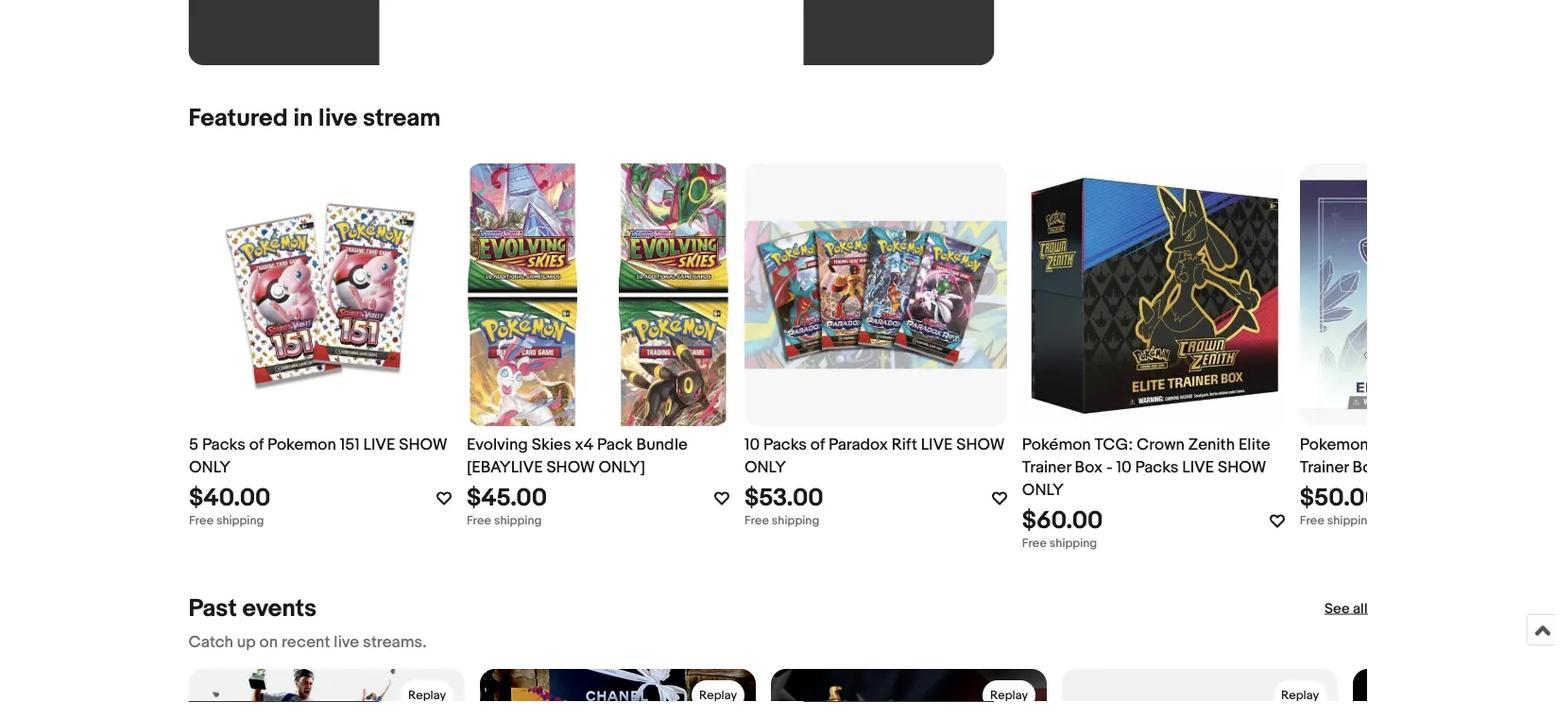 Task type: vqa. For each thing, say whether or not it's contained in the screenshot.
evolving
yes



Task type: describe. For each thing, give the bounding box(es) containing it.
0 vertical spatial live
[[318, 104, 357, 133]]

up
[[237, 633, 256, 653]]

skies
[[531, 435, 571, 455]]

$45.00
[[466, 483, 547, 513]]

10 packs of paradox rift live show only link
[[744, 434, 1007, 479]]

shipping for $60.00
[[1049, 536, 1097, 550]]

live inside pokémon tcg: crown zenith elite trainer box - 10 packs live show only
[[1182, 458, 1214, 478]]

in
[[293, 104, 313, 133]]

-
[[1106, 458, 1112, 478]]

paradox
[[828, 435, 888, 455]]

show inside 'pokemon tcg silver tempest elite trainer box live show only $50.00 free shipping'
[[1419, 458, 1468, 478]]

all
[[1353, 600, 1368, 617]]

free for $40.00
[[189, 513, 213, 528]]

shipping inside 'pokemon tcg silver tempest elite trainer box live show only $50.00 free shipping'
[[1327, 513, 1375, 528]]

only inside 'pokemon tcg silver tempest elite trainer box live show only $50.00 free shipping'
[[1472, 458, 1513, 478]]

only inside 5 packs of pokemon 151  live show only
[[189, 458, 230, 478]]

10 packs of paradox rift live show only image
[[744, 221, 1007, 369]]

catch
[[189, 633, 233, 653]]

5
[[189, 435, 198, 455]]

see all
[[1325, 600, 1368, 617]]

free for $60.00
[[1022, 536, 1047, 550]]

pokémon tcg: crown zenith elite trainer box - 10 packs live show only link
[[1022, 434, 1285, 502]]

trainer for live
[[1022, 458, 1071, 478]]

evolving skies x4 pack bundle [ebaylive show only]
[[466, 435, 687, 478]]

live inside 10 packs of paradox rift live show only
[[921, 435, 953, 455]]

only]
[[598, 458, 645, 478]]

elite for live
[[1238, 435, 1270, 455]]

[ebaylive
[[466, 458, 542, 478]]

catch up on recent live streams.
[[189, 633, 427, 653]]

live inside 'pokemon tcg silver tempest elite trainer box live show only $50.00 free shipping'
[[1384, 458, 1416, 478]]

box for $50.00
[[1352, 458, 1380, 478]]

$53.00
[[744, 483, 823, 513]]

see
[[1325, 600, 1350, 617]]

5 packs of pokemon 151  live show only
[[189, 435, 447, 478]]

past events
[[189, 594, 317, 623]]

silver
[[1410, 435, 1450, 455]]

10 inside pokémon tcg: crown zenith elite trainer box - 10 packs live show only
[[1116, 458, 1131, 478]]

5 packs of pokemon 151  live show only link
[[189, 434, 451, 479]]

on
[[259, 633, 278, 653]]

live inside 5 packs of pokemon 151  live show only
[[363, 435, 395, 455]]

pack
[[597, 435, 632, 455]]

packs inside pokémon tcg: crown zenith elite trainer box - 10 packs live show only
[[1135, 458, 1178, 478]]

evolving skies x4 pack bundle [ebaylive show only] link
[[466, 434, 729, 479]]

bundle
[[636, 435, 687, 455]]

1 vertical spatial live
[[334, 633, 359, 653]]

pokemon tcg silver tempest elite trainer box live show only link
[[1300, 434, 1556, 479]]

10 packs of paradox rift live show only
[[744, 435, 1005, 478]]

packs for $40.00
[[202, 435, 245, 455]]

pokemon inside 'pokemon tcg silver tempest elite trainer box live show only $50.00 free shipping'
[[1300, 435, 1369, 455]]

tempest
[[1453, 435, 1518, 455]]

events
[[242, 594, 317, 623]]

pokemon inside 5 packs of pokemon 151  live show only
[[267, 435, 336, 455]]

free shipping for $53.00
[[744, 513, 819, 528]]

show inside pokémon tcg: crown zenith elite trainer box - 10 packs live show only
[[1218, 458, 1266, 478]]

evolving
[[466, 435, 528, 455]]

shipping for $40.00
[[216, 513, 264, 528]]



Task type: locate. For each thing, give the bounding box(es) containing it.
only inside pokémon tcg: crown zenith elite trainer box - 10 packs live show only
[[1022, 481, 1064, 500]]

trainer for $50.00
[[1300, 458, 1349, 478]]

shipping down $53.00
[[771, 513, 819, 528]]

shipping for $53.00
[[771, 513, 819, 528]]

only inside 10 packs of paradox rift live show only
[[744, 458, 786, 478]]

live right recent
[[334, 633, 359, 653]]

show
[[399, 435, 447, 455], [956, 435, 1005, 455], [546, 458, 595, 478], [1218, 458, 1266, 478], [1419, 458, 1468, 478]]

only
[[189, 458, 230, 478], [744, 458, 786, 478], [1472, 458, 1513, 478], [1022, 481, 1064, 500]]

free
[[189, 513, 213, 528], [466, 513, 491, 528], [744, 513, 769, 528], [1300, 513, 1324, 528], [1022, 536, 1047, 550]]

crown
[[1136, 435, 1185, 455]]

free shipping down $40.00 on the bottom
[[189, 513, 264, 528]]

see all link
[[1325, 599, 1368, 618]]

1 horizontal spatial 10
[[1116, 458, 1131, 478]]

1 pokemon from the left
[[267, 435, 336, 455]]

evolving skies x4 pack bundle [ebaylive show only] image
[[466, 92, 729, 498]]

featured
[[189, 104, 288, 133]]

show left pokémon
[[956, 435, 1005, 455]]

free down $53.00
[[744, 513, 769, 528]]

shipping down $45.00
[[494, 513, 541, 528]]

packs inside 5 packs of pokemon 151  live show only
[[202, 435, 245, 455]]

pokemon
[[267, 435, 336, 455], [1300, 435, 1369, 455]]

live right in
[[318, 104, 357, 133]]

free down $45.00
[[466, 513, 491, 528]]

trainer inside pokémon tcg: crown zenith elite trainer box - 10 packs live show only
[[1022, 458, 1071, 478]]

packs down the crown
[[1135, 458, 1178, 478]]

show for $45.00
[[546, 458, 595, 478]]

elite
[[1238, 435, 1270, 455], [1521, 435, 1553, 455]]

10 up $53.00
[[744, 435, 759, 455]]

box down tcg
[[1352, 458, 1380, 478]]

elite inside 'pokemon tcg silver tempest elite trainer box live show only $50.00 free shipping'
[[1521, 435, 1553, 455]]

show for $53.00
[[956, 435, 1005, 455]]

past
[[189, 594, 237, 623]]

0 horizontal spatial elite
[[1238, 435, 1270, 455]]

trainer inside 'pokemon tcg silver tempest elite trainer box live show only $50.00 free shipping'
[[1300, 458, 1349, 478]]

1 horizontal spatial trainer
[[1300, 458, 1349, 478]]

elite inside pokémon tcg: crown zenith elite trainer box - 10 packs live show only
[[1238, 435, 1270, 455]]

box
[[1075, 458, 1102, 478], [1352, 458, 1380, 478]]

pokemon tcg silver tempest elite trainer box live show only image
[[1300, 180, 1556, 410]]

1 horizontal spatial box
[[1352, 458, 1380, 478]]

tcg
[[1372, 435, 1406, 455]]

show inside evolving skies x4 pack bundle [ebaylive show only]
[[546, 458, 595, 478]]

packs
[[202, 435, 245, 455], [763, 435, 807, 455], [1135, 458, 1178, 478]]

free shipping for $45.00
[[466, 513, 541, 528]]

1 elite from the left
[[1238, 435, 1270, 455]]

free shipping for $60.00
[[1022, 536, 1097, 550]]

free shipping down $60.00
[[1022, 536, 1097, 550]]

live down zenith
[[1182, 458, 1214, 478]]

of inside 10 packs of paradox rift live show only
[[810, 435, 825, 455]]

free for $53.00
[[744, 513, 769, 528]]

pokemon up $50.00
[[1300, 435, 1369, 455]]

1 vertical spatial 10
[[1116, 458, 1131, 478]]

featured in live stream
[[189, 104, 441, 133]]

pokemon left 151 at the left of page
[[267, 435, 336, 455]]

live
[[318, 104, 357, 133], [334, 633, 359, 653]]

of for $53.00
[[810, 435, 825, 455]]

1 box from the left
[[1075, 458, 1102, 478]]

free inside 'pokemon tcg silver tempest elite trainer box live show only $50.00 free shipping'
[[1300, 513, 1324, 528]]

151
[[339, 435, 359, 455]]

free for $45.00
[[466, 513, 491, 528]]

$60.00
[[1022, 506, 1103, 535]]

1 horizontal spatial pokemon
[[1300, 435, 1369, 455]]

zenith
[[1188, 435, 1235, 455]]

recent
[[282, 633, 330, 653]]

10 right -
[[1116, 458, 1131, 478]]

1 trainer from the left
[[1022, 458, 1071, 478]]

packs for $53.00
[[763, 435, 807, 455]]

0 horizontal spatial 10
[[744, 435, 759, 455]]

1 horizontal spatial of
[[810, 435, 825, 455]]

free down $40.00 on the bottom
[[189, 513, 213, 528]]

$50.00
[[1300, 483, 1380, 513]]

10 inside 10 packs of paradox rift live show only
[[744, 435, 759, 455]]

of inside 5 packs of pokemon 151  live show only
[[249, 435, 263, 455]]

pokémon
[[1022, 435, 1091, 455]]

box inside 'pokemon tcg silver tempest elite trainer box live show only $50.00 free shipping'
[[1352, 458, 1380, 478]]

show down 'x4' at the bottom
[[546, 458, 595, 478]]

packs up $53.00
[[763, 435, 807, 455]]

live down tcg
[[1384, 458, 1416, 478]]

live right rift
[[921, 435, 953, 455]]

shipping down $50.00
[[1327, 513, 1375, 528]]

of
[[249, 435, 263, 455], [810, 435, 825, 455]]

shipping down $40.00 on the bottom
[[216, 513, 264, 528]]

shipping
[[216, 513, 264, 528], [494, 513, 541, 528], [771, 513, 819, 528], [1327, 513, 1375, 528], [1049, 536, 1097, 550]]

1 horizontal spatial elite
[[1521, 435, 1553, 455]]

free down $60.00
[[1022, 536, 1047, 550]]

of up $40.00 on the bottom
[[249, 435, 263, 455]]

trainer down pokémon
[[1022, 458, 1071, 478]]

box for live
[[1075, 458, 1102, 478]]

show inside 10 packs of paradox rift live show only
[[956, 435, 1005, 455]]

x4
[[575, 435, 593, 455]]

show right 151 at the left of page
[[399, 435, 447, 455]]

1 of from the left
[[249, 435, 263, 455]]

of left paradox
[[810, 435, 825, 455]]

2 box from the left
[[1352, 458, 1380, 478]]

pokemon tcg silver tempest elite trainer box live show only $50.00 free shipping
[[1300, 435, 1553, 528]]

packs right 5 on the bottom left of page
[[202, 435, 245, 455]]

show down "silver"
[[1419, 458, 1468, 478]]

streams.
[[363, 633, 427, 653]]

box inside pokémon tcg: crown zenith elite trainer box - 10 packs live show only
[[1075, 458, 1102, 478]]

trainer up $50.00
[[1300, 458, 1349, 478]]

0 horizontal spatial box
[[1075, 458, 1102, 478]]

1 horizontal spatial packs
[[763, 435, 807, 455]]

0 horizontal spatial of
[[249, 435, 263, 455]]

free shipping for $40.00
[[189, 513, 264, 528]]

only down 5 on the bottom left of page
[[189, 458, 230, 478]]

elite right zenith
[[1238, 435, 1270, 455]]

only up $53.00
[[744, 458, 786, 478]]

0 horizontal spatial pokemon
[[267, 435, 336, 455]]

live
[[363, 435, 395, 455], [921, 435, 953, 455], [1182, 458, 1214, 478], [1384, 458, 1416, 478]]

5 packs of pokemon 151  live show only image
[[189, 164, 451, 426]]

elite right tempest
[[1521, 435, 1553, 455]]

$40.00
[[189, 483, 270, 513]]

0 vertical spatial 10
[[744, 435, 759, 455]]

shipping down $60.00
[[1049, 536, 1097, 550]]

rift
[[891, 435, 917, 455]]

free shipping
[[189, 513, 264, 528], [466, 513, 541, 528], [744, 513, 819, 528], [1022, 536, 1097, 550]]

2 horizontal spatial packs
[[1135, 458, 1178, 478]]

2 trainer from the left
[[1300, 458, 1349, 478]]

2 elite from the left
[[1521, 435, 1553, 455]]

tcg:
[[1094, 435, 1133, 455]]

pokémon tcg: crown zenith elite trainer box - 10 packs live show only image
[[1022, 164, 1285, 426]]

trainer
[[1022, 458, 1071, 478], [1300, 458, 1349, 478]]

2 of from the left
[[810, 435, 825, 455]]

packs inside 10 packs of paradox rift live show only
[[763, 435, 807, 455]]

free shipping down $45.00
[[466, 513, 541, 528]]

show for $40.00
[[399, 435, 447, 455]]

stream
[[363, 104, 441, 133]]

0 horizontal spatial trainer
[[1022, 458, 1071, 478]]

2 pokemon from the left
[[1300, 435, 1369, 455]]

free shipping down $53.00
[[744, 513, 819, 528]]

shipping for $45.00
[[494, 513, 541, 528]]

of for $40.00
[[249, 435, 263, 455]]

10
[[744, 435, 759, 455], [1116, 458, 1131, 478]]

box left -
[[1075, 458, 1102, 478]]

0 horizontal spatial packs
[[202, 435, 245, 455]]

live right 151 at the left of page
[[363, 435, 395, 455]]

only up $60.00
[[1022, 481, 1064, 500]]

show down zenith
[[1218, 458, 1266, 478]]

show inside 5 packs of pokemon 151  live show only
[[399, 435, 447, 455]]

free down $50.00
[[1300, 513, 1324, 528]]

elite for $50.00
[[1521, 435, 1553, 455]]

pokémon tcg: crown zenith elite trainer box - 10 packs live show only
[[1022, 435, 1270, 500]]

only down tempest
[[1472, 458, 1513, 478]]



